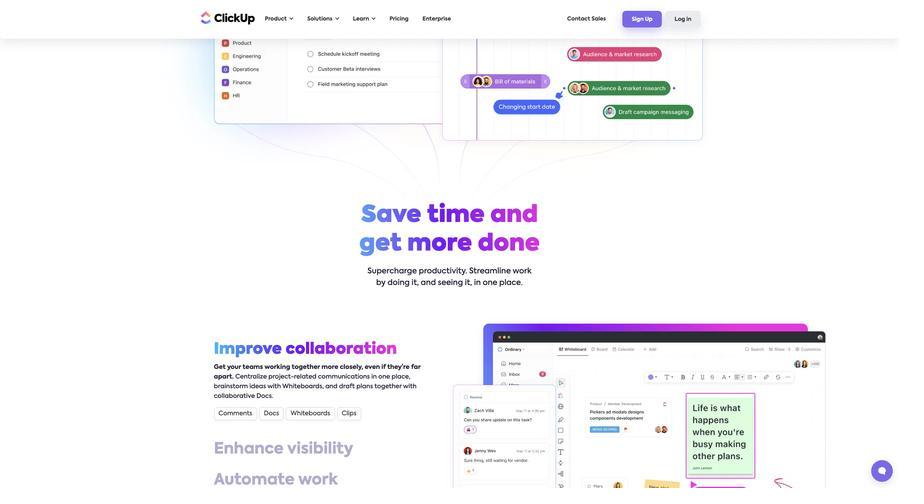 Task type: locate. For each thing, give the bounding box(es) containing it.
log in
[[675, 17, 692, 22]]

in inside "link"
[[687, 17, 692, 22]]

1 horizontal spatial one
[[483, 279, 498, 287]]

one
[[483, 279, 498, 287], [379, 374, 390, 380]]

and up done
[[491, 204, 538, 228]]

and inside centralize project-related communications in one place, brainstorm ideas with whiteboards, and draft plans together with collaborative docs.
[[326, 384, 338, 390]]

1 horizontal spatial more
[[408, 233, 473, 256]]

1 it, from the left
[[412, 279, 419, 287]]

productivity.
[[419, 268, 468, 276]]

1 horizontal spatial in
[[474, 279, 481, 287]]

contact sales button
[[564, 11, 610, 27]]

one down if
[[379, 374, 390, 380]]

more up communications
[[322, 364, 339, 371]]

streamline
[[470, 268, 511, 276]]

in down streamline
[[474, 279, 481, 287]]

0 horizontal spatial together
[[292, 364, 320, 371]]

centralize project-related communications in one place, brainstorm ideas with whiteboards, and draft plans together with collaborative docs.
[[214, 374, 417, 400]]

pricing link
[[386, 11, 413, 27]]

in right log
[[687, 17, 692, 22]]

collaborate effortlessly image
[[493, 331, 826, 488]]

in
[[687, 17, 692, 22], [474, 279, 481, 287], [372, 374, 377, 380]]

2 vertical spatial and
[[326, 384, 338, 390]]

2 horizontal spatial and
[[491, 204, 538, 228]]

2 horizontal spatial in
[[687, 17, 692, 22]]

0 horizontal spatial more
[[322, 364, 339, 371]]

and inside 'save time and get more done'
[[491, 204, 538, 228]]

related
[[294, 374, 317, 380]]

closely,
[[340, 364, 363, 371]]

sales
[[592, 16, 606, 22]]

collaboration
[[286, 342, 397, 357]]

plans
[[357, 384, 373, 390]]

1 horizontal spatial with
[[404, 384, 417, 390]]

more up 'productivity.'
[[408, 233, 473, 256]]

and left the "draft"
[[326, 384, 338, 390]]

draft
[[339, 384, 355, 390]]

together down place,
[[375, 384, 402, 390]]

0 vertical spatial one
[[483, 279, 498, 287]]

1 vertical spatial together
[[375, 384, 402, 390]]

more
[[408, 233, 473, 256], [322, 364, 339, 371]]

log in link
[[666, 11, 701, 27]]

seeing
[[438, 279, 463, 287]]

1 horizontal spatial together
[[375, 384, 402, 390]]

2 vertical spatial in
[[372, 374, 377, 380]]

1 vertical spatial more
[[322, 364, 339, 371]]

1 horizontal spatial it,
[[465, 279, 473, 287]]

together up the related
[[292, 364, 320, 371]]

it, right doing
[[412, 279, 419, 287]]

and down 'productivity.'
[[421, 279, 436, 287]]

more inside 'save time and get more done'
[[408, 233, 473, 256]]

0 horizontal spatial and
[[326, 384, 338, 390]]

one inside supercharge productivity. streamline work by doing it, and seeing it, in one place.
[[483, 279, 498, 287]]

together
[[292, 364, 320, 371], [375, 384, 402, 390]]

communications
[[318, 374, 370, 380]]

together inside get your teams working together more closely, even if they're far apart.
[[292, 364, 320, 371]]

in down 'even'
[[372, 374, 377, 380]]

whiteboards,
[[283, 384, 324, 390]]

0 horizontal spatial it,
[[412, 279, 419, 287]]

sign
[[632, 17, 644, 22]]

with
[[268, 384, 281, 390], [404, 384, 417, 390]]

0 horizontal spatial one
[[379, 374, 390, 380]]

with down place,
[[404, 384, 417, 390]]

1 vertical spatial in
[[474, 279, 481, 287]]

supercharge
[[368, 268, 417, 276]]

learn button
[[349, 11, 380, 27]]

0 horizontal spatial with
[[268, 384, 281, 390]]

enhance
[[214, 442, 284, 457]]

with down project-
[[268, 384, 281, 390]]

enterprise link
[[419, 11, 455, 27]]

in inside supercharge productivity. streamline work by doing it, and seeing it, in one place.
[[474, 279, 481, 287]]

0 vertical spatial and
[[491, 204, 538, 228]]

0 vertical spatial in
[[687, 17, 692, 22]]

it,
[[412, 279, 419, 287], [465, 279, 473, 287]]

product button
[[261, 11, 297, 27]]

0 horizontal spatial in
[[372, 374, 377, 380]]

1 vertical spatial and
[[421, 279, 436, 287]]

enhance visibility
[[214, 442, 354, 457]]

done
[[478, 233, 540, 256]]

up
[[646, 17, 653, 22]]

it, right seeing
[[465, 279, 473, 287]]

0 vertical spatial together
[[292, 364, 320, 371]]

visibility
[[287, 442, 354, 457]]

one down streamline
[[483, 279, 498, 287]]

together inside centralize project-related communications in one place, brainstorm ideas with whiteboards, and draft plans together with collaborative docs.
[[375, 384, 402, 390]]

if
[[382, 364, 386, 371]]

1 horizontal spatial and
[[421, 279, 436, 287]]

0 vertical spatial more
[[408, 233, 473, 256]]

1 vertical spatial one
[[379, 374, 390, 380]]

and
[[491, 204, 538, 228], [421, 279, 436, 287], [326, 384, 338, 390]]

sign up button
[[623, 11, 662, 27]]



Task type: describe. For each thing, give the bounding box(es) containing it.
by
[[377, 279, 386, 287]]

2 with from the left
[[404, 384, 417, 390]]

more inside get your teams working together more closely, even if they're far apart.
[[322, 364, 339, 371]]

improve collaboration
[[214, 342, 397, 357]]

1 with from the left
[[268, 384, 281, 390]]

far
[[412, 364, 421, 371]]

one inside centralize project-related communications in one place, brainstorm ideas with whiteboards, and draft plans together with collaborative docs.
[[379, 374, 390, 380]]

docs.
[[257, 393, 273, 400]]

save time and get more done
[[360, 204, 540, 256]]

place,
[[392, 374, 411, 380]]

get
[[360, 233, 402, 256]]

and inside supercharge productivity. streamline work by doing it, and seeing it, in one place.
[[421, 279, 436, 287]]

clips
[[342, 411, 357, 417]]

comments
[[219, 411, 253, 417]]

projects image
[[433, 0, 713, 151]]

improve
[[214, 342, 282, 357]]

work
[[513, 268, 532, 276]]

solutions
[[307, 16, 333, 22]]

apart.
[[214, 374, 234, 380]]

doing
[[388, 279, 410, 287]]

teams
[[243, 364, 263, 371]]

clickup image
[[199, 10, 255, 25]]

learn
[[353, 16, 369, 22]]

log
[[675, 17, 686, 22]]

working
[[265, 364, 290, 371]]

whiteboards
[[291, 411, 330, 417]]

sign up
[[632, 17, 653, 22]]

solutions button
[[304, 11, 343, 27]]

project-
[[269, 374, 294, 380]]

they're
[[388, 364, 410, 371]]

docs
[[264, 411, 279, 417]]

brainstorm
[[214, 384, 248, 390]]

enterprise
[[423, 16, 451, 22]]

get your teams working together more closely, even if they're far apart.
[[214, 364, 421, 380]]

supercharge productivity. streamline work by doing it, and seeing it, in one place.
[[368, 268, 532, 287]]

contact sales
[[568, 16, 606, 22]]

in inside centralize project-related communications in one place, brainstorm ideas with whiteboards, and draft plans together with collaborative docs.
[[372, 374, 377, 380]]

centralize
[[235, 374, 267, 380]]

ideas
[[250, 384, 266, 390]]

contact
[[568, 16, 591, 22]]

product
[[265, 16, 287, 22]]

place.
[[500, 279, 523, 287]]

2 it, from the left
[[465, 279, 473, 287]]

your
[[227, 364, 241, 371]]

collaborative
[[214, 393, 255, 400]]

time
[[427, 204, 485, 228]]

save
[[361, 204, 422, 228]]

get
[[214, 364, 226, 371]]

even
[[365, 364, 380, 371]]

pricing
[[390, 16, 409, 22]]



Task type: vqa. For each thing, say whether or not it's contained in the screenshot.
it, to the right
yes



